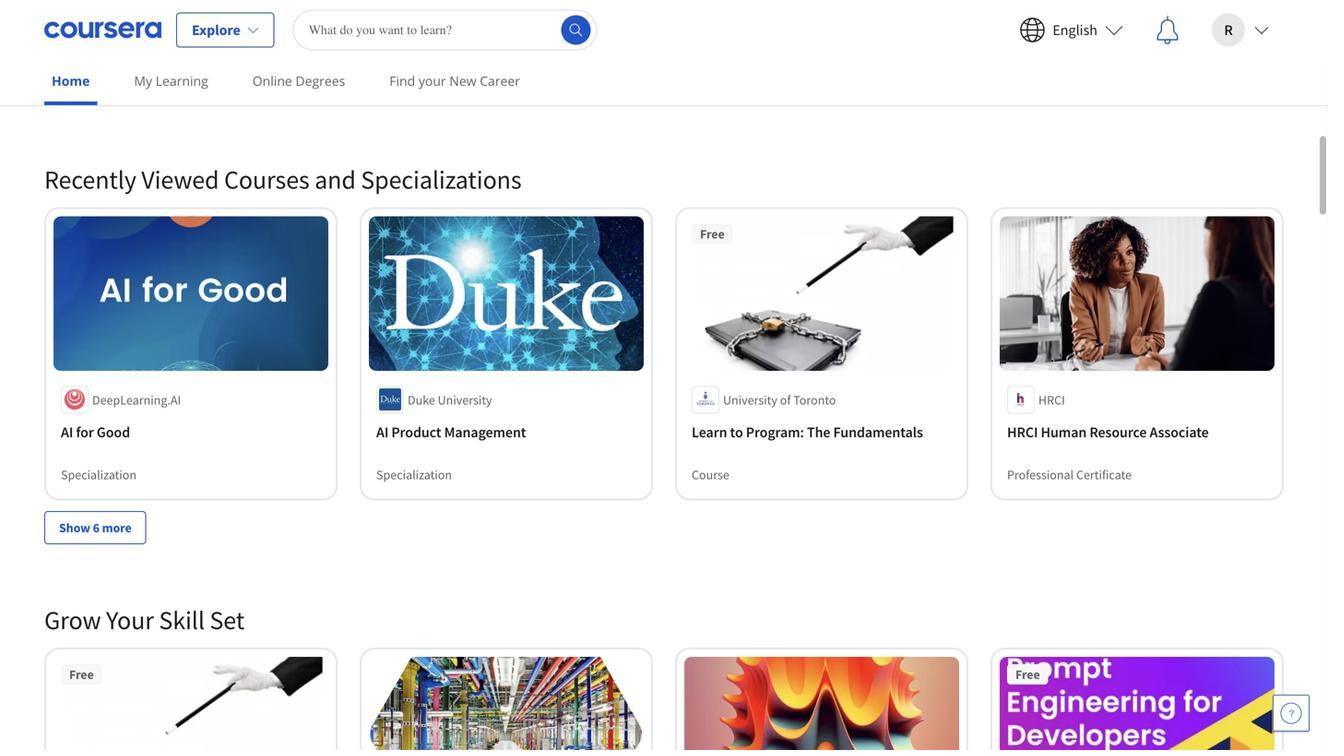 Task type: vqa. For each thing, say whether or not it's contained in the screenshot.


Task type: describe. For each thing, give the bounding box(es) containing it.
2 horizontal spatial free
[[1016, 666, 1040, 683]]

grow
[[44, 604, 101, 636]]

recently viewed courses and specializations collection element
[[33, 133, 1295, 574]]

learn to program: the fundamentals
[[692, 422, 923, 441]]

resource
[[1090, 422, 1147, 441]]

recently
[[44, 163, 136, 195]]

r
[[1225, 21, 1233, 39]]

specializations
[[361, 163, 522, 195]]

1 university from the left
[[438, 391, 492, 408]]

learning
[[156, 72, 208, 89]]

show for show 6 more
[[59, 519, 90, 536]]

the
[[807, 422, 831, 441]]

courses
[[224, 163, 310, 195]]

2 university from the left
[[723, 391, 778, 408]]

explore
[[192, 21, 241, 39]]

show 6 more button
[[44, 511, 146, 544]]

grow your skill set collection element
[[33, 574, 1295, 750]]

home
[[52, 72, 90, 89]]

professional inside recently viewed courses and specializations collection "element"
[[1007, 466, 1074, 482]]

hrci human resource associate
[[1007, 422, 1209, 441]]

ai for good link
[[61, 421, 321, 443]]

program:
[[746, 422, 804, 441]]

What do you want to learn? text field
[[293, 10, 598, 50]]

duke
[[408, 391, 435, 408]]

find
[[390, 72, 415, 89]]

viewed
[[141, 163, 219, 195]]

online degrees
[[253, 72, 345, 89]]

course
[[692, 466, 730, 482]]

explore button
[[176, 12, 275, 48]]

your
[[106, 604, 154, 636]]

management
[[444, 422, 526, 441]]

ai for ai product management
[[376, 422, 389, 441]]

duke university
[[408, 391, 492, 408]]

hrci for hrci human resource associate
[[1007, 422, 1038, 441]]

deeplearning.ai
[[92, 391, 181, 408]]

6
[[93, 519, 100, 536]]

hrci for hrci
[[1039, 391, 1065, 408]]

english button
[[1005, 0, 1138, 60]]

show 6 more
[[59, 519, 132, 536]]

ai for ai for good
[[61, 422, 73, 441]]

fundamentals
[[834, 422, 923, 441]]

online degrees link
[[245, 60, 353, 101]]

hrci human resource associate link
[[1007, 421, 1268, 443]]

specialization for for
[[61, 466, 137, 482]]

specialization for product
[[376, 466, 452, 482]]

my learning link
[[127, 60, 216, 101]]



Task type: locate. For each thing, give the bounding box(es) containing it.
1 horizontal spatial hrci
[[1039, 391, 1065, 408]]

find your new career
[[390, 72, 520, 89]]

my learning
[[134, 72, 208, 89]]

product
[[391, 422, 441, 441]]

specialization
[[61, 466, 137, 482], [376, 466, 452, 482]]

grow your skill set
[[44, 604, 245, 636]]

toronto
[[794, 391, 836, 408]]

certificate inside recently viewed courses and specializations collection "element"
[[1077, 466, 1132, 482]]

find your new career link
[[382, 60, 528, 101]]

show 8 more
[[59, 79, 132, 95]]

0 vertical spatial more
[[102, 79, 132, 95]]

ai left for
[[61, 422, 73, 441]]

0 horizontal spatial ai
[[61, 422, 73, 441]]

None search field
[[293, 10, 598, 50]]

show inside recently viewed courses and specializations collection "element"
[[59, 519, 90, 536]]

my
[[134, 72, 152, 89]]

and
[[315, 163, 356, 195]]

0 vertical spatial show
[[59, 79, 90, 95]]

ai product management
[[376, 422, 526, 441]]

recently viewed courses and specializations
[[44, 163, 522, 195]]

1 more from the top
[[102, 79, 132, 95]]

1 horizontal spatial specialization
[[376, 466, 452, 482]]

online
[[253, 72, 292, 89]]

professional
[[61, 25, 127, 42], [376, 25, 443, 42], [1007, 25, 1074, 42], [1007, 466, 1074, 482]]

2 show from the top
[[59, 519, 90, 536]]

0 horizontal spatial specialization
[[61, 466, 137, 482]]

more for show 8 more
[[102, 79, 132, 95]]

set
[[210, 604, 245, 636]]

1 ai from the left
[[61, 422, 73, 441]]

ai for good
[[61, 422, 130, 441]]

help center image
[[1281, 702, 1303, 724]]

associate
[[1150, 422, 1209, 441]]

certificate
[[130, 25, 185, 42], [446, 25, 501, 42], [1077, 25, 1132, 42], [1077, 466, 1132, 482]]

university
[[438, 391, 492, 408], [723, 391, 778, 408]]

more inside recently viewed courses and specializations collection "element"
[[102, 519, 132, 536]]

1 specialization from the left
[[61, 466, 137, 482]]

english
[[1053, 21, 1098, 39]]

2 ai from the left
[[376, 422, 389, 441]]

more inside most popular certificates collection element
[[102, 79, 132, 95]]

good
[[97, 422, 130, 441]]

0 vertical spatial hrci
[[1039, 391, 1065, 408]]

specialization down the product
[[376, 466, 452, 482]]

coursera image
[[44, 15, 161, 45]]

show inside most popular certificates collection element
[[59, 79, 90, 95]]

university up to
[[723, 391, 778, 408]]

ai product management link
[[376, 421, 637, 443]]

ai
[[61, 422, 73, 441], [376, 422, 389, 441]]

to
[[730, 422, 743, 441]]

1 show from the top
[[59, 79, 90, 95]]

more for show 6 more
[[102, 519, 132, 536]]

1 horizontal spatial ai
[[376, 422, 389, 441]]

free
[[700, 225, 725, 242], [69, 666, 94, 683], [1016, 666, 1040, 683]]

1 vertical spatial more
[[102, 519, 132, 536]]

degrees
[[296, 72, 345, 89]]

1 vertical spatial show
[[59, 519, 90, 536]]

show left 8
[[59, 79, 90, 95]]

show
[[59, 79, 90, 95], [59, 519, 90, 536]]

1 vertical spatial hrci
[[1007, 422, 1038, 441]]

most popular certificates collection element
[[33, 0, 1295, 133]]

professional certificate
[[61, 25, 185, 42], [376, 25, 501, 42], [1007, 25, 1132, 42], [1007, 466, 1132, 482]]

university of toronto
[[723, 391, 836, 408]]

new
[[450, 72, 477, 89]]

0 horizontal spatial university
[[438, 391, 492, 408]]

show for show 8 more
[[59, 79, 90, 95]]

career
[[480, 72, 520, 89]]

0 horizontal spatial hrci
[[1007, 422, 1038, 441]]

2 more from the top
[[102, 519, 132, 536]]

1 horizontal spatial free
[[700, 225, 725, 242]]

hrci left human
[[1007, 422, 1038, 441]]

learn
[[692, 422, 727, 441]]

for
[[76, 422, 94, 441]]

professional certificate inside recently viewed courses and specializations collection "element"
[[1007, 466, 1132, 482]]

university up ai product management
[[438, 391, 492, 408]]

of
[[780, 391, 791, 408]]

free inside recently viewed courses and specializations collection "element"
[[700, 225, 725, 242]]

show 8 more button
[[44, 70, 146, 104]]

8
[[93, 79, 100, 95]]

1 horizontal spatial university
[[723, 391, 778, 408]]

specialization down ai for good in the bottom of the page
[[61, 466, 137, 482]]

more right 8
[[102, 79, 132, 95]]

human
[[1041, 422, 1087, 441]]

r button
[[1198, 0, 1284, 60]]

your
[[419, 72, 446, 89]]

skill
[[159, 604, 205, 636]]

hrci up human
[[1039, 391, 1065, 408]]

home link
[[44, 60, 97, 105]]

hrci
[[1039, 391, 1065, 408], [1007, 422, 1038, 441]]

show left 6 on the bottom left
[[59, 519, 90, 536]]

learn to program: the fundamentals link
[[692, 421, 952, 443]]

2 specialization from the left
[[376, 466, 452, 482]]

0 horizontal spatial free
[[69, 666, 94, 683]]

ai left the product
[[376, 422, 389, 441]]

more right 6 on the bottom left
[[102, 519, 132, 536]]

more
[[102, 79, 132, 95], [102, 519, 132, 536]]



